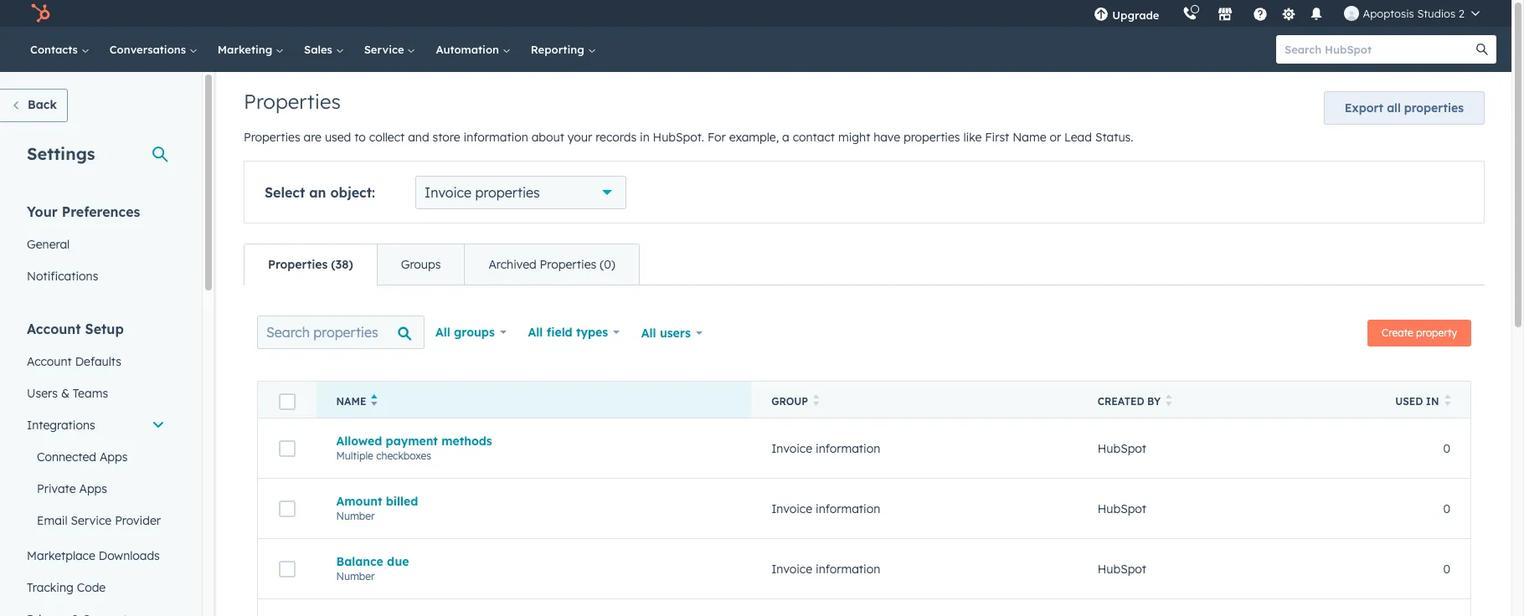 Task type: vqa. For each thing, say whether or not it's contained in the screenshot.
caret image inside 'Forms' dropdown button
no



Task type: describe. For each thing, give the bounding box(es) containing it.
your preferences element
[[17, 203, 175, 292]]

in
[[640, 130, 650, 145]]

ascending sort. press to sort descending. element
[[371, 395, 378, 409]]

amount billed number
[[336, 494, 418, 522]]

setup
[[85, 321, 124, 338]]

all field types
[[528, 325, 608, 340]]

tab list containing properties (38)
[[244, 244, 640, 286]]

notifications image
[[1310, 8, 1325, 23]]

might
[[838, 130, 871, 145]]

records
[[596, 130, 637, 145]]

properties for properties are used to collect and store information about your records in hubspot. for example, a contact might have properties like first name or lead status.
[[244, 130, 300, 145]]

group
[[772, 395, 808, 408]]

hubspot.
[[653, 130, 705, 145]]

name inside name button
[[336, 395, 366, 408]]

press to sort. image
[[1445, 395, 1451, 406]]

object:
[[330, 184, 375, 201]]

search button
[[1469, 35, 1497, 64]]

ascending sort. press to sort descending. image
[[371, 395, 378, 406]]

all users button
[[631, 316, 713, 351]]

checkboxes
[[376, 449, 431, 462]]

code
[[77, 581, 106, 596]]

help image
[[1254, 8, 1269, 23]]

or
[[1050, 130, 1062, 145]]

properties for properties
[[244, 89, 341, 114]]

example,
[[729, 130, 779, 145]]

press to sort. image for group
[[813, 395, 820, 406]]

all for all field types
[[528, 325, 543, 340]]

amount billed button
[[336, 494, 731, 509]]

marketplace
[[27, 549, 95, 564]]

information for balance due
[[816, 562, 881, 577]]

preferences
[[62, 204, 140, 220]]

sales link
[[294, 27, 354, 72]]

marketplaces button
[[1208, 0, 1244, 27]]

0 for amount billed
[[1444, 501, 1451, 516]]

export all properties button
[[1324, 91, 1485, 125]]

calling icon button
[[1177, 3, 1205, 24]]

hubspot for allowed payment methods
[[1098, 441, 1147, 456]]

integrations button
[[17, 410, 175, 441]]

hubspot for amount billed
[[1098, 501, 1147, 516]]

notifications
[[27, 269, 98, 284]]

all for all groups
[[436, 325, 451, 340]]

connected apps
[[37, 450, 128, 465]]

types
[[576, 325, 608, 340]]

search image
[[1477, 44, 1489, 55]]

connected apps link
[[17, 441, 175, 473]]

private apps link
[[17, 473, 175, 505]]

a
[[782, 130, 790, 145]]

0 vertical spatial service
[[364, 43, 407, 56]]

status.
[[1096, 130, 1134, 145]]

all users
[[642, 326, 691, 341]]

settings link
[[1279, 5, 1300, 22]]

used in
[[1396, 395, 1440, 408]]

create property
[[1382, 327, 1458, 339]]

back link
[[0, 89, 68, 122]]

export
[[1345, 101, 1384, 116]]

select an object:
[[265, 184, 375, 201]]

(38)
[[331, 257, 353, 272]]

defaults
[[75, 354, 121, 369]]

upgrade
[[1113, 8, 1160, 22]]

press to sort. image for created by
[[1166, 395, 1172, 406]]

marketplace downloads link
[[17, 540, 175, 572]]

invoice properties
[[425, 184, 540, 201]]

service inside account setup element
[[71, 514, 112, 529]]

about
[[532, 130, 565, 145]]

invoice information for amount billed
[[772, 501, 881, 516]]

hubspot image
[[30, 3, 50, 23]]

automation link
[[426, 27, 521, 72]]

groups
[[401, 257, 441, 272]]

0 for balance due
[[1444, 562, 1451, 577]]

used in button
[[1371, 382, 1471, 418]]

account defaults
[[27, 354, 121, 369]]

your preferences
[[27, 204, 140, 220]]

archived properties (0) link
[[464, 245, 639, 285]]

0 for allowed payment methods
[[1444, 441, 1451, 456]]

contacts link
[[20, 27, 99, 72]]

invoice properties button
[[416, 176, 627, 209]]

press to sort. element for created by
[[1166, 395, 1172, 409]]

balance
[[336, 554, 384, 569]]

information for allowed payment methods
[[816, 441, 881, 456]]

users
[[660, 326, 691, 341]]

properties are used to collect and store information about your records in hubspot. for example, a contact might have properties like first name or lead status.
[[244, 130, 1134, 145]]

tab panel containing all groups
[[244, 285, 1485, 617]]

lead
[[1065, 130, 1092, 145]]

invoice information for allowed payment methods
[[772, 441, 881, 456]]

notifications button
[[1303, 0, 1332, 27]]

menu containing apoptosis studios 2
[[1083, 0, 1492, 27]]

properties inside archived properties (0) link
[[540, 257, 597, 272]]

contact
[[793, 130, 835, 145]]

automation
[[436, 43, 502, 56]]

Search HubSpot search field
[[1277, 35, 1482, 64]]

1 vertical spatial properties
[[904, 130, 960, 145]]

email service provider
[[37, 514, 161, 529]]

users
[[27, 386, 58, 401]]

apps for private apps
[[79, 482, 107, 497]]

all field types button
[[517, 316, 631, 349]]

press to sort. element for used in
[[1445, 395, 1451, 409]]

property
[[1417, 327, 1458, 339]]

name button
[[316, 382, 752, 418]]

calling icon image
[[1183, 7, 1198, 22]]

all groups
[[436, 325, 495, 340]]

email
[[37, 514, 68, 529]]

tracking code link
[[17, 572, 175, 604]]

field
[[547, 325, 573, 340]]

marketing link
[[208, 27, 294, 72]]

teams
[[73, 386, 108, 401]]

help button
[[1247, 0, 1275, 27]]

properties for properties (38)
[[268, 257, 328, 272]]



Task type: locate. For each thing, give the bounding box(es) containing it.
groups
[[454, 325, 495, 340]]

0 horizontal spatial service
[[71, 514, 112, 529]]

2 vertical spatial invoice information
[[772, 562, 881, 577]]

all
[[436, 325, 451, 340], [528, 325, 543, 340], [642, 326, 656, 341]]

information
[[464, 130, 528, 145], [816, 441, 881, 456], [816, 501, 881, 516], [816, 562, 881, 577]]

press to sort. element right in
[[1445, 395, 1451, 409]]

account setup element
[[17, 320, 175, 617]]

1 vertical spatial invoice information
[[772, 501, 881, 516]]

press to sort. element inside used in button
[[1445, 395, 1451, 409]]

properties down about at the left of the page
[[475, 184, 540, 201]]

your
[[568, 130, 592, 145]]

downloads
[[99, 549, 160, 564]]

amount
[[336, 494, 382, 509]]

2 invoice information from the top
[[772, 501, 881, 516]]

archived properties (0)
[[489, 257, 615, 272]]

name left "ascending sort. press to sort descending." element
[[336, 395, 366, 408]]

2 press to sort. element from the left
[[1166, 395, 1172, 409]]

1 vertical spatial service
[[71, 514, 112, 529]]

apps for connected apps
[[100, 450, 128, 465]]

all
[[1387, 101, 1401, 116]]

1 horizontal spatial all
[[528, 325, 543, 340]]

1 press to sort. element from the left
[[813, 395, 820, 409]]

account up account defaults
[[27, 321, 81, 338]]

created
[[1098, 395, 1145, 408]]

Search search field
[[257, 316, 425, 349]]

3 invoice information from the top
[[772, 562, 881, 577]]

properties right all
[[1405, 101, 1464, 116]]

information for amount billed
[[816, 501, 881, 516]]

number inside amount billed number
[[336, 510, 375, 522]]

used
[[325, 130, 351, 145]]

all inside all field types popup button
[[528, 325, 543, 340]]

settings image
[[1282, 7, 1297, 22]]

2 vertical spatial 0
[[1444, 562, 1451, 577]]

press to sort. image right by
[[1166, 395, 1172, 406]]

all for all users
[[642, 326, 656, 341]]

0 horizontal spatial press to sort. image
[[813, 395, 820, 406]]

all groups button
[[425, 316, 517, 349]]

apps
[[100, 450, 128, 465], [79, 482, 107, 497]]

1 account from the top
[[27, 321, 81, 338]]

by
[[1148, 395, 1161, 408]]

properties inside properties (38) link
[[268, 257, 328, 272]]

0 horizontal spatial name
[[336, 395, 366, 408]]

all left the field at the bottom of the page
[[528, 325, 543, 340]]

service right sales link
[[364, 43, 407, 56]]

1 press to sort. image from the left
[[813, 395, 820, 406]]

conversations link
[[99, 27, 208, 72]]

general
[[27, 237, 70, 252]]

menu item
[[1171, 0, 1175, 27]]

apps down "integrations" button at left bottom
[[100, 450, 128, 465]]

properties (38) link
[[245, 245, 377, 285]]

group button
[[752, 382, 1078, 418]]

press to sort. element
[[813, 395, 820, 409], [1166, 395, 1172, 409], [1445, 395, 1451, 409]]

2
[[1459, 7, 1465, 20]]

tracking
[[27, 581, 74, 596]]

2 0 from the top
[[1444, 501, 1451, 516]]

first
[[985, 130, 1010, 145]]

1 invoice information from the top
[[772, 441, 881, 456]]

1 vertical spatial hubspot
[[1098, 501, 1147, 516]]

properties
[[1405, 101, 1464, 116], [904, 130, 960, 145], [475, 184, 540, 201]]

invoice for billed
[[772, 501, 813, 516]]

account
[[27, 321, 81, 338], [27, 354, 72, 369]]

connected
[[37, 450, 96, 465]]

invoice information for balance due
[[772, 562, 881, 577]]

marketplaces image
[[1218, 8, 1233, 23]]

3 hubspot from the top
[[1098, 562, 1147, 577]]

2 hubspot from the top
[[1098, 501, 1147, 516]]

apps inside private apps link
[[79, 482, 107, 497]]

0 horizontal spatial properties
[[475, 184, 540, 201]]

private apps
[[37, 482, 107, 497]]

0 vertical spatial name
[[1013, 130, 1047, 145]]

collect
[[369, 130, 405, 145]]

0 vertical spatial invoice information
[[772, 441, 881, 456]]

1 vertical spatial number
[[336, 570, 375, 583]]

1 vertical spatial account
[[27, 354, 72, 369]]

0 horizontal spatial press to sort. element
[[813, 395, 820, 409]]

settings
[[27, 143, 95, 164]]

1 0 from the top
[[1444, 441, 1451, 456]]

1 vertical spatial name
[[336, 395, 366, 408]]

0 horizontal spatial all
[[436, 325, 451, 340]]

press to sort. element inside created by button
[[1166, 395, 1172, 409]]

1 horizontal spatial service
[[364, 43, 407, 56]]

tara schultz image
[[1345, 6, 1360, 21]]

provider
[[115, 514, 161, 529]]

create property button
[[1368, 320, 1472, 347]]

upgrade image
[[1094, 8, 1109, 23]]

properties left are
[[244, 130, 300, 145]]

create
[[1382, 327, 1414, 339]]

1 horizontal spatial press to sort. image
[[1166, 395, 1172, 406]]

invoice information
[[772, 441, 881, 456], [772, 501, 881, 516], [772, 562, 881, 577]]

menu
[[1083, 0, 1492, 27]]

properties (38)
[[268, 257, 353, 272]]

1 vertical spatial 0
[[1444, 501, 1451, 516]]

name
[[1013, 130, 1047, 145], [336, 395, 366, 408]]

notifications link
[[17, 261, 175, 292]]

0 vertical spatial hubspot
[[1098, 441, 1147, 456]]

balance due button
[[336, 554, 731, 569]]

number down amount
[[336, 510, 375, 522]]

3 0 from the top
[[1444, 562, 1451, 577]]

allowed
[[336, 434, 382, 449]]

press to sort. image right 'group'
[[813, 395, 820, 406]]

export all properties
[[1345, 101, 1464, 116]]

multiple
[[336, 449, 373, 462]]

properties left (0)
[[540, 257, 597, 272]]

press to sort. element inside group button
[[813, 395, 820, 409]]

account for account setup
[[27, 321, 81, 338]]

in
[[1427, 395, 1440, 408]]

2 press to sort. image from the left
[[1166, 395, 1172, 406]]

properties inside popup button
[[475, 184, 540, 201]]

number for amount
[[336, 510, 375, 522]]

archived
[[489, 257, 537, 272]]

0 vertical spatial account
[[27, 321, 81, 338]]

2 vertical spatial hubspot
[[1098, 562, 1147, 577]]

your
[[27, 204, 58, 220]]

for
[[708, 130, 726, 145]]

account defaults link
[[17, 346, 175, 378]]

tab list
[[244, 244, 640, 286]]

3 press to sort. element from the left
[[1445, 395, 1451, 409]]

2 horizontal spatial press to sort. element
[[1445, 395, 1451, 409]]

conversations
[[110, 43, 189, 56]]

apoptosis studios 2
[[1363, 7, 1465, 20]]

hubspot for balance due
[[1098, 562, 1147, 577]]

created by button
[[1078, 382, 1371, 418]]

press to sort. image
[[813, 395, 820, 406], [1166, 395, 1172, 406]]

reporting
[[531, 43, 588, 56]]

users & teams
[[27, 386, 108, 401]]

1 number from the top
[[336, 510, 375, 522]]

apoptosis studios 2 button
[[1335, 0, 1490, 27]]

all left 'groups'
[[436, 325, 451, 340]]

number down "balance"
[[336, 570, 375, 583]]

0 vertical spatial 0
[[1444, 441, 1451, 456]]

2 account from the top
[[27, 354, 72, 369]]

hubspot link
[[20, 3, 63, 23]]

account for account defaults
[[27, 354, 72, 369]]

1 horizontal spatial press to sort. element
[[1166, 395, 1172, 409]]

have
[[874, 130, 901, 145]]

press to sort. image inside group button
[[813, 395, 820, 406]]

allowed payment methods button
[[336, 434, 731, 449]]

2 horizontal spatial properties
[[1405, 101, 1464, 116]]

methods
[[442, 434, 492, 449]]

sales
[[304, 43, 336, 56]]

1 horizontal spatial name
[[1013, 130, 1047, 145]]

properties up are
[[244, 89, 341, 114]]

invoice inside popup button
[[425, 184, 472, 201]]

properties left the (38)
[[268, 257, 328, 272]]

2 vertical spatial properties
[[475, 184, 540, 201]]

press to sort. element for group
[[813, 395, 820, 409]]

0 vertical spatial number
[[336, 510, 375, 522]]

all left users
[[642, 326, 656, 341]]

1 horizontal spatial properties
[[904, 130, 960, 145]]

1 vertical spatial apps
[[79, 482, 107, 497]]

hubspot
[[1098, 441, 1147, 456], [1098, 501, 1147, 516], [1098, 562, 1147, 577]]

an
[[309, 184, 326, 201]]

contacts
[[30, 43, 81, 56]]

invoice for due
[[772, 562, 813, 577]]

0 vertical spatial apps
[[100, 450, 128, 465]]

2 horizontal spatial all
[[642, 326, 656, 341]]

store
[[433, 130, 460, 145]]

properties left like
[[904, 130, 960, 145]]

number inside balance due number
[[336, 570, 375, 583]]

press to sort. element right by
[[1166, 395, 1172, 409]]

all inside all users 'popup button'
[[642, 326, 656, 341]]

(0)
[[600, 257, 615, 272]]

back
[[28, 97, 57, 112]]

2 number from the top
[[336, 570, 375, 583]]

&
[[61, 386, 69, 401]]

billed
[[386, 494, 418, 509]]

account up "users"
[[27, 354, 72, 369]]

apoptosis
[[1363, 7, 1415, 20]]

press to sort. image inside created by button
[[1166, 395, 1172, 406]]

invoice for payment
[[772, 441, 813, 456]]

all inside all groups popup button
[[436, 325, 451, 340]]

0 vertical spatial properties
[[1405, 101, 1464, 116]]

are
[[304, 130, 322, 145]]

tracking code
[[27, 581, 106, 596]]

1 hubspot from the top
[[1098, 441, 1147, 456]]

due
[[387, 554, 409, 569]]

balance due number
[[336, 554, 409, 583]]

name left the or at the top of the page
[[1013, 130, 1047, 145]]

number for balance
[[336, 570, 375, 583]]

tab panel
[[244, 285, 1485, 617]]

properties inside button
[[1405, 101, 1464, 116]]

apps up email service provider link
[[79, 482, 107, 497]]

apps inside connected apps link
[[100, 450, 128, 465]]

press to sort. element right 'group'
[[813, 395, 820, 409]]

service down private apps link
[[71, 514, 112, 529]]



